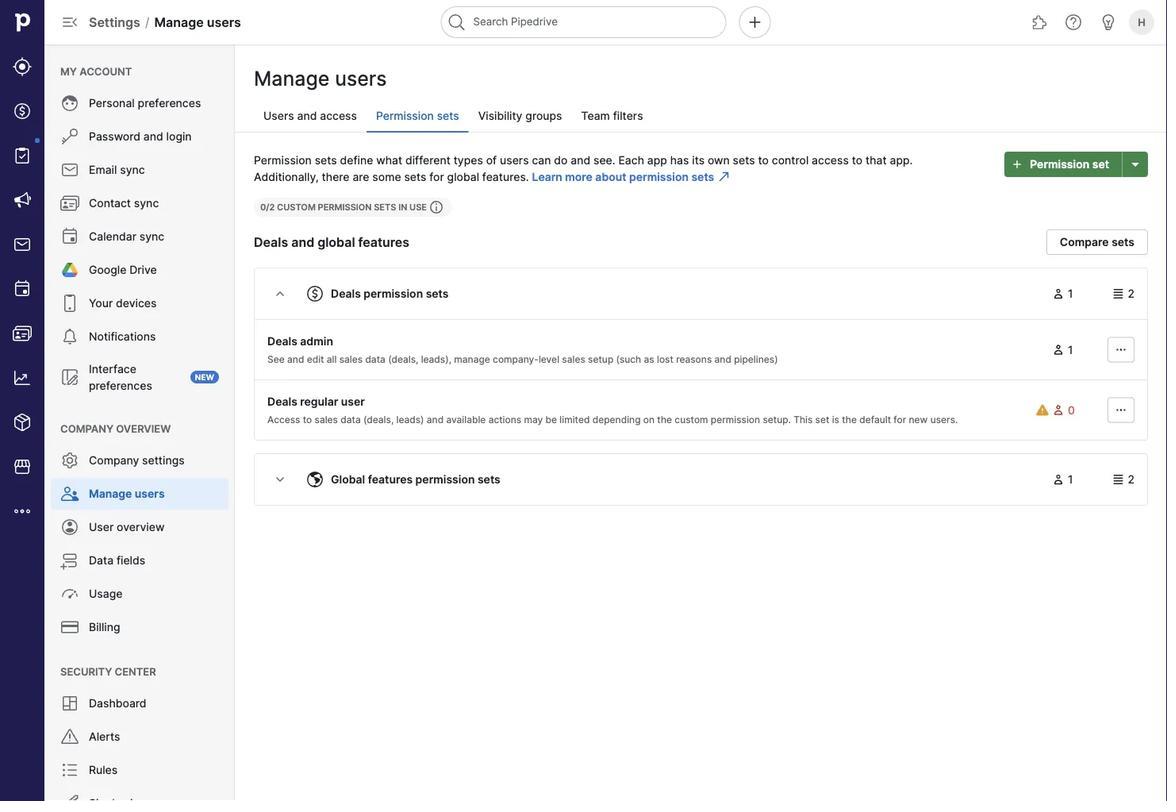 Task type: describe. For each thing, give the bounding box(es) containing it.
center
[[115, 665, 156, 678]]

account
[[80, 65, 132, 77]]

different
[[406, 153, 451, 167]]

10 color undefined image from the top
[[60, 794, 79, 801]]

default
[[860, 414, 892, 426]]

data fields link
[[51, 545, 229, 576]]

data
[[89, 554, 114, 567]]

usage link
[[51, 578, 229, 610]]

control
[[772, 153, 809, 167]]

1 vertical spatial manage
[[254, 67, 330, 91]]

preferences for interface
[[89, 379, 152, 392]]

sales inside deals regular user access to sales data (deals, leads) and available actions may be limited depending on the custom permission setup. this set is the default for new users.
[[315, 414, 338, 426]]

deals for deals and global features
[[254, 234, 288, 250]]

google drive link
[[51, 254, 229, 286]]

app.
[[890, 153, 913, 167]]

email sync link
[[51, 154, 229, 186]]

deals image
[[13, 102, 32, 121]]

learn more about permission sets link
[[532, 170, 715, 183]]

color undefined image for dashboard
[[60, 694, 79, 713]]

team
[[582, 109, 610, 123]]

email sync
[[89, 163, 145, 177]]

deals permission sets
[[331, 287, 449, 301]]

settings
[[142, 454, 185, 467]]

preferences for personal
[[138, 96, 201, 110]]

lost
[[657, 354, 674, 365]]

color undefined image for user overview
[[60, 518, 79, 537]]

users
[[264, 109, 294, 123]]

compare sets button
[[1047, 229, 1149, 255]]

Search Pipedrive field
[[441, 6, 727, 38]]

contact sync link
[[51, 187, 229, 219]]

types
[[454, 153, 483, 167]]

color warning image
[[1037, 404, 1050, 416]]

expand image
[[271, 473, 290, 486]]

access inside the permission sets define what different types of users can do and see. each app has its own sets to control access to that app. additionally, there are some sets for global features.
[[812, 153, 849, 167]]

sets down actions
[[478, 473, 501, 486]]

actions image for deals admin
[[1112, 343, 1131, 356]]

sets left in
[[374, 202, 397, 212]]

2 for global features permission sets
[[1129, 473, 1135, 486]]

permission down app at the top
[[630, 170, 689, 183]]

each
[[619, 153, 645, 167]]

add permission set image
[[1127, 158, 1146, 171]]

edit
[[307, 354, 324, 365]]

available
[[447, 414, 486, 426]]

0 vertical spatial custom
[[277, 202, 316, 212]]

marketplace image
[[13, 457, 32, 476]]

color primary image for 2
[[1113, 287, 1125, 300]]

color negative image
[[1053, 404, 1065, 416]]

0
[[1069, 403, 1076, 417]]

menu containing personal preferences
[[44, 44, 235, 801]]

2 horizontal spatial sales
[[562, 354, 586, 365]]

sets up different
[[437, 109, 459, 123]]

color undefined image for alerts
[[60, 727, 79, 746]]

additionally,
[[254, 170, 319, 183]]

permission down there
[[318, 202, 372, 212]]

color undefined image down the deals icon
[[13, 146, 32, 165]]

calendar sync
[[89, 230, 165, 243]]

pipelines)
[[735, 354, 779, 365]]

be
[[546, 414, 557, 426]]

color undefined image for billing
[[60, 618, 79, 637]]

see.
[[594, 153, 616, 167]]

0 horizontal spatial access
[[320, 109, 357, 123]]

define
[[340, 153, 374, 167]]

personal preferences
[[89, 96, 201, 110]]

setup
[[588, 354, 614, 365]]

color undefined image for company settings
[[60, 451, 79, 470]]

and inside menu
[[144, 130, 163, 143]]

leads)
[[397, 414, 424, 426]]

permission for permission set
[[1031, 158, 1090, 171]]

more
[[566, 170, 593, 183]]

deals admin see and edit all sales data (deals, leads), manage company-level sales setup (such as lost reasons and pipelines)
[[268, 334, 779, 365]]

data inside deals regular user access to sales data (deals, leads) and available actions may be limited depending on the custom permission setup. this set is the default for new users.
[[341, 414, 361, 426]]

permission for permission sets
[[376, 109, 434, 123]]

user
[[341, 395, 365, 408]]

all
[[327, 354, 337, 365]]

contact
[[89, 197, 131, 210]]

has
[[671, 153, 689, 167]]

users inside the permission sets define what different types of users can do and see. each app has its own sets to control access to that app. additionally, there are some sets for global features.
[[500, 153, 529, 167]]

for inside the permission sets define what different types of users can do and see. each app has its own sets to control access to that app. additionally, there are some sets for global features.
[[430, 170, 444, 183]]

company for company settings
[[89, 454, 139, 467]]

compare
[[1061, 235, 1110, 249]]

email
[[89, 163, 117, 177]]

color undefined image for data fields
[[60, 551, 79, 570]]

learn more about permission sets
[[532, 170, 715, 183]]

setup.
[[763, 414, 791, 426]]

2 the from the left
[[843, 414, 857, 426]]

color undefined image for notifications
[[60, 327, 79, 346]]

users inside menu item
[[135, 487, 165, 501]]

(deals, inside deals regular user access to sales data (deals, leads) and available actions may be limited depending on the custom permission setup. this set is the default for new users.
[[364, 414, 394, 426]]

sets right own
[[733, 153, 756, 167]]

visibility groups
[[478, 109, 563, 123]]

google drive
[[89, 263, 157, 277]]

menu toggle image
[[60, 13, 79, 32]]

new
[[909, 414, 928, 426]]

user
[[89, 520, 114, 534]]

security
[[60, 665, 112, 678]]

personal preferences link
[[51, 87, 229, 119]]

1 for global features permission sets
[[1069, 473, 1074, 486]]

0 vertical spatial features
[[358, 234, 410, 250]]

and inside deals regular user access to sales data (deals, leads) and available actions may be limited depending on the custom permission setup. this set is the default for new users.
[[427, 414, 444, 426]]

interface preferences
[[89, 362, 152, 392]]

leads),
[[421, 354, 452, 365]]

color undefined image for usage
[[60, 584, 79, 603]]

permission sets
[[376, 109, 459, 123]]

sales assistant image
[[1100, 13, 1119, 32]]

contacts image
[[13, 324, 32, 343]]

billing
[[89, 620, 120, 634]]

color undefined image for email sync
[[60, 160, 79, 179]]

contact sync
[[89, 197, 159, 210]]

quick add image
[[746, 13, 765, 32]]

manage users menu item
[[44, 478, 235, 510]]

new
[[195, 372, 214, 382]]

data inside deals admin see and edit all sales data (deals, leads), manage company-level sales setup (such as lost reasons and pipelines)
[[366, 354, 386, 365]]

set inside deals regular user access to sales data (deals, leads) and available actions may be limited depending on the custom permission setup. this set is the default for new users.
[[816, 414, 830, 426]]

and inside the permission sets define what different types of users can do and see. each app has its own sets to control access to that app. additionally, there are some sets for global features.
[[571, 153, 591, 167]]

and down 0/2 custom permission sets in use
[[292, 234, 315, 250]]

0 horizontal spatial global
[[318, 234, 355, 250]]

password and login
[[89, 130, 192, 143]]

manage
[[454, 354, 491, 365]]

for inside deals regular user access to sales data (deals, leads) and available actions may be limited depending on the custom permission setup. this set is the default for new users.
[[894, 414, 907, 426]]

sales inbox image
[[13, 235, 32, 254]]

are
[[353, 170, 370, 183]]

sync for email sync
[[120, 163, 145, 177]]

sync for calendar sync
[[140, 230, 165, 243]]

custom inside deals regular user access to sales data (deals, leads) and available actions may be limited depending on the custom permission setup. this set is the default for new users.
[[675, 414, 709, 426]]

manage users inside menu item
[[89, 487, 165, 501]]

billing link
[[51, 611, 229, 643]]

my account
[[60, 65, 132, 77]]

and right reasons
[[715, 354, 732, 365]]

there
[[322, 170, 350, 183]]

your devices link
[[51, 287, 229, 319]]

color primary image for 1
[[1053, 343, 1065, 356]]

color undefined image for rules
[[60, 761, 79, 780]]

(such
[[617, 354, 642, 365]]

its
[[693, 153, 705, 167]]



Task type: vqa. For each thing, say whether or not it's contained in the screenshot.
Create
no



Task type: locate. For each thing, give the bounding box(es) containing it.
color undefined image inside personal preferences link
[[60, 94, 79, 113]]

1 horizontal spatial color primary image
[[1113, 287, 1125, 300]]

0 vertical spatial actions image
[[1112, 343, 1131, 356]]

sync up drive
[[140, 230, 165, 243]]

actions image for deals regular user
[[1112, 404, 1131, 416]]

alerts link
[[51, 721, 229, 753]]

0 vertical spatial access
[[320, 109, 357, 123]]

color undefined image inside dashboard link
[[60, 694, 79, 713]]

4 color undefined image from the top
[[60, 451, 79, 470]]

sync inside contact sync link
[[134, 197, 159, 210]]

1 vertical spatial sync
[[134, 197, 159, 210]]

deals up access on the left bottom of page
[[268, 395, 298, 408]]

1 horizontal spatial the
[[843, 414, 857, 426]]

and left login
[[144, 130, 163, 143]]

global
[[447, 170, 480, 183], [318, 234, 355, 250]]

0 horizontal spatial manage
[[89, 487, 132, 501]]

custom right on
[[675, 414, 709, 426]]

to left the that
[[852, 153, 863, 167]]

color undefined image inside password and login link
[[60, 127, 79, 146]]

1 horizontal spatial for
[[894, 414, 907, 426]]

(deals, down user
[[364, 414, 394, 426]]

(deals, inside deals admin see and edit all sales data (deals, leads), manage company-level sales setup (such as lost reasons and pipelines)
[[388, 354, 419, 365]]

color undefined image inside manage users link
[[60, 484, 79, 503]]

reasons
[[677, 354, 712, 365]]

manage inside menu item
[[89, 487, 132, 501]]

features.
[[483, 170, 529, 183]]

color undefined image right the "marketplace" image
[[60, 451, 79, 470]]

color undefined image left usage
[[60, 584, 79, 603]]

0 horizontal spatial permission
[[254, 153, 312, 167]]

insights image
[[13, 368, 32, 387]]

company up company settings
[[60, 422, 114, 435]]

sales
[[340, 354, 363, 365], [562, 354, 586, 365], [315, 414, 338, 426]]

2 horizontal spatial to
[[852, 153, 863, 167]]

products image
[[13, 413, 32, 432]]

this
[[794, 414, 813, 426]]

0 vertical spatial preferences
[[138, 96, 201, 110]]

about
[[596, 170, 627, 183]]

deals for deals permission sets
[[331, 287, 361, 301]]

login
[[166, 130, 192, 143]]

(deals, left the leads),
[[388, 354, 419, 365]]

deals inside deals admin see and edit all sales data (deals, leads), manage company-level sales setup (such as lost reasons and pipelines)
[[268, 334, 298, 348]]

preferences
[[138, 96, 201, 110], [89, 379, 152, 392]]

permission inside the permission set button
[[1031, 158, 1090, 171]]

manage users up users and access at the left top
[[254, 67, 387, 91]]

0 vertical spatial (deals,
[[388, 354, 419, 365]]

access up define
[[320, 109, 357, 123]]

permission up the leads),
[[364, 287, 423, 301]]

permission sets define what different types of users can do and see. each app has its own sets to control access to that app. additionally, there are some sets for global features.
[[254, 153, 913, 183]]

permission left setup.
[[711, 414, 761, 426]]

1 horizontal spatial manage
[[154, 14, 204, 30]]

password
[[89, 130, 141, 143]]

may
[[524, 414, 543, 426]]

color undefined image inside billing "link"
[[60, 618, 79, 637]]

0 vertical spatial 1
[[1069, 287, 1074, 301]]

sync
[[120, 163, 145, 177], [134, 197, 159, 210], [140, 230, 165, 243]]

permission up additionally,
[[254, 153, 312, 167]]

color undefined image for manage users
[[60, 484, 79, 503]]

sets inside button
[[1112, 235, 1135, 249]]

color undefined image inside alerts link
[[60, 727, 79, 746]]

users right /
[[207, 14, 241, 30]]

dashboard link
[[51, 688, 229, 719]]

1 for deals permission sets
[[1069, 287, 1074, 301]]

1 vertical spatial overview
[[117, 520, 165, 534]]

sets
[[437, 109, 459, 123], [315, 153, 337, 167], [733, 153, 756, 167], [404, 170, 427, 183], [692, 170, 715, 183], [374, 202, 397, 212], [1112, 235, 1135, 249], [426, 287, 449, 301], [478, 473, 501, 486]]

9 color undefined image from the top
[[60, 761, 79, 780]]

preferences up login
[[138, 96, 201, 110]]

calendar
[[89, 230, 137, 243]]

h
[[1139, 16, 1146, 28]]

2 for deals permission sets
[[1129, 287, 1135, 301]]

and up more
[[571, 153, 591, 167]]

2 horizontal spatial manage
[[254, 67, 330, 91]]

1 horizontal spatial permission
[[376, 109, 434, 123]]

1 vertical spatial 2
[[1129, 473, 1135, 486]]

color undefined image down my
[[60, 94, 79, 113]]

manage up user
[[89, 487, 132, 501]]

actions
[[489, 414, 522, 426]]

of
[[486, 153, 497, 167]]

0 vertical spatial global
[[447, 170, 480, 183]]

rules link
[[51, 754, 229, 786]]

fields
[[117, 554, 145, 567]]

1 vertical spatial global
[[318, 234, 355, 250]]

overview up company settings link
[[116, 422, 171, 435]]

settings / manage users
[[89, 14, 241, 30]]

global down 0/2 custom permission sets in use
[[318, 234, 355, 250]]

and right see
[[287, 354, 304, 365]]

overview inside user overview link
[[117, 520, 165, 534]]

deals for deals regular user access to sales data (deals, leads) and available actions may be limited depending on the custom permission setup. this set is the default for new users.
[[268, 395, 298, 408]]

security center
[[60, 665, 156, 678]]

the right on
[[658, 414, 673, 426]]

deals for deals admin see and edit all sales data (deals, leads), manage company-level sales setup (such as lost reasons and pipelines)
[[268, 334, 298, 348]]

0 horizontal spatial sales
[[315, 414, 338, 426]]

do
[[554, 153, 568, 167]]

set left is
[[816, 414, 830, 426]]

global inside the permission sets define what different types of users can do and see. each app has its own sets to control access to that app. additionally, there are some sets for global features.
[[447, 170, 480, 183]]

color undefined image inside user overview link
[[60, 518, 79, 537]]

use
[[410, 202, 427, 212]]

color undefined image left "interface"
[[60, 368, 79, 387]]

0 horizontal spatial color primary image
[[1053, 343, 1065, 356]]

7 color undefined image from the top
[[60, 694, 79, 713]]

color undefined image inside notifications link
[[60, 327, 79, 346]]

1 horizontal spatial sales
[[340, 354, 363, 365]]

users up users and access at the left top
[[335, 67, 387, 91]]

2 vertical spatial manage
[[89, 487, 132, 501]]

custom right 0/2
[[277, 202, 316, 212]]

1 down compare
[[1069, 287, 1074, 301]]

3 color undefined image from the top
[[60, 160, 79, 179]]

in
[[399, 202, 408, 212]]

home image
[[10, 10, 34, 34]]

users up features. at the left
[[500, 153, 529, 167]]

1 horizontal spatial custom
[[675, 414, 709, 426]]

company settings link
[[51, 445, 229, 476]]

1 color undefined image from the top
[[60, 94, 79, 113]]

1 horizontal spatial to
[[759, 153, 769, 167]]

global
[[331, 473, 365, 486]]

color undefined image inside your devices link
[[60, 294, 79, 313]]

color undefined image left email
[[60, 160, 79, 179]]

color undefined image right contacts icon
[[60, 327, 79, 346]]

access right control
[[812, 153, 849, 167]]

deals up see
[[268, 334, 298, 348]]

1 actions image from the top
[[1112, 343, 1131, 356]]

0 vertical spatial 2
[[1129, 287, 1135, 301]]

color undefined image left "alerts"
[[60, 727, 79, 746]]

settings
[[89, 14, 140, 30]]

0 vertical spatial manage users
[[254, 67, 387, 91]]

company down company overview
[[89, 454, 139, 467]]

color undefined image left calendar
[[60, 227, 79, 246]]

visibility
[[478, 109, 523, 123]]

and right leads)
[[427, 414, 444, 426]]

features
[[358, 234, 410, 250], [368, 473, 413, 486]]

sets up there
[[315, 153, 337, 167]]

to inside deals regular user access to sales data (deals, leads) and available actions may be limited depending on the custom permission setup. this set is the default for new users.
[[303, 414, 312, 426]]

1 horizontal spatial global
[[447, 170, 480, 183]]

2
[[1129, 287, 1135, 301], [1129, 473, 1135, 486]]

global down types
[[447, 170, 480, 183]]

company
[[60, 422, 114, 435], [89, 454, 139, 467]]

the right is
[[843, 414, 857, 426]]

1 horizontal spatial manage users
[[254, 67, 387, 91]]

color primary image down compare sets
[[1113, 287, 1125, 300]]

0 horizontal spatial custom
[[277, 202, 316, 212]]

quick help image
[[1065, 13, 1084, 32]]

0 horizontal spatial the
[[658, 414, 673, 426]]

app
[[648, 153, 668, 167]]

1 horizontal spatial data
[[366, 354, 386, 365]]

1 horizontal spatial access
[[812, 153, 849, 167]]

to left control
[[759, 153, 769, 167]]

0 vertical spatial for
[[430, 170, 444, 183]]

color undefined image left the rules
[[60, 761, 79, 780]]

color undefined image inside "calendar sync" link
[[60, 227, 79, 246]]

color undefined image left user
[[60, 518, 79, 537]]

1 up the 0
[[1069, 343, 1074, 356]]

1 1 from the top
[[1069, 287, 1074, 301]]

color undefined image inside usage link
[[60, 584, 79, 603]]

features right "global"
[[368, 473, 413, 486]]

color undefined image left data
[[60, 551, 79, 570]]

sales down regular
[[315, 414, 338, 426]]

level
[[539, 354, 560, 365]]

company settings
[[89, 454, 185, 467]]

color primary inverted image
[[1008, 158, 1028, 171]]

color primary image
[[718, 170, 731, 183], [430, 201, 443, 214], [306, 284, 325, 303], [1053, 287, 1065, 300], [306, 470, 325, 489], [1053, 473, 1065, 486], [1113, 473, 1125, 486]]

permission inside deals regular user access to sales data (deals, leads) and available actions may be limited depending on the custom permission setup. this set is the default for new users.
[[711, 414, 761, 426]]

0 horizontal spatial manage users
[[89, 487, 165, 501]]

color undefined image down security at bottom left
[[60, 694, 79, 713]]

permission for permission sets define what different types of users can do and see. each app has its own sets to control access to that app. additionally, there are some sets for global features.
[[254, 153, 312, 167]]

campaigns image
[[13, 191, 32, 210]]

data fields
[[89, 554, 145, 567]]

color undefined image left google
[[60, 260, 79, 279]]

deals down 'deals and global features'
[[331, 287, 361, 301]]

0 horizontal spatial for
[[430, 170, 444, 183]]

data down user
[[341, 414, 361, 426]]

deals inside deals regular user access to sales data (deals, leads) and available actions may be limited depending on the custom permission setup. this set is the default for new users.
[[268, 395, 298, 408]]

and right users
[[297, 109, 317, 123]]

color undefined image down rules link
[[60, 794, 79, 801]]

sync inside email sync link
[[120, 163, 145, 177]]

for down different
[[430, 170, 444, 183]]

deals down 0/2
[[254, 234, 288, 250]]

1 vertical spatial custom
[[675, 414, 709, 426]]

0 horizontal spatial set
[[816, 414, 830, 426]]

users up user overview link
[[135, 487, 165, 501]]

1 vertical spatial for
[[894, 414, 907, 426]]

0/2
[[260, 202, 275, 212]]

color undefined image for interface preferences
[[60, 368, 79, 387]]

on
[[644, 414, 655, 426]]

2 1 from the top
[[1069, 343, 1074, 356]]

alerts
[[89, 730, 120, 744]]

1 vertical spatial manage users
[[89, 487, 165, 501]]

permission set button
[[1005, 152, 1123, 177]]

color undefined image for contact sync
[[60, 194, 79, 213]]

0/2 custom permission sets in use
[[260, 202, 427, 212]]

sync down email sync link
[[134, 197, 159, 210]]

permission
[[630, 170, 689, 183], [318, 202, 372, 212], [364, 287, 423, 301], [711, 414, 761, 426], [416, 473, 475, 486]]

h button
[[1127, 6, 1158, 38]]

1 vertical spatial color primary image
[[1053, 343, 1065, 356]]

color undefined image for your devices
[[60, 294, 79, 313]]

manage users link
[[51, 478, 229, 510]]

sales right all
[[340, 354, 363, 365]]

set left add permission set image
[[1093, 158, 1110, 171]]

some
[[373, 170, 401, 183]]

deals
[[254, 234, 288, 250], [331, 287, 361, 301], [268, 334, 298, 348], [268, 395, 298, 408]]

data
[[366, 354, 386, 365], [341, 414, 361, 426]]

manage right /
[[154, 14, 204, 30]]

color primary image
[[1113, 287, 1125, 300], [1053, 343, 1065, 356]]

drive
[[130, 263, 157, 277]]

limited
[[560, 414, 590, 426]]

/
[[145, 14, 150, 30]]

1 vertical spatial set
[[816, 414, 830, 426]]

sets down its
[[692, 170, 715, 183]]

2 2 from the top
[[1129, 473, 1135, 486]]

color undefined image inside email sync link
[[60, 160, 79, 179]]

color undefined image for personal preferences
[[60, 94, 79, 113]]

devices
[[116, 297, 157, 310]]

8 color undefined image from the top
[[60, 727, 79, 746]]

color undefined image left contact
[[60, 194, 79, 213]]

overview for company overview
[[116, 422, 171, 435]]

color undefined image inside company settings link
[[60, 451, 79, 470]]

more image
[[13, 502, 32, 521]]

overview down manage users menu item on the left bottom of the page
[[117, 520, 165, 534]]

global features permission sets
[[331, 473, 501, 486]]

leads image
[[13, 57, 32, 76]]

0 vertical spatial set
[[1093, 158, 1110, 171]]

1 vertical spatial features
[[368, 473, 413, 486]]

notifications link
[[51, 321, 229, 353]]

for left "new"
[[894, 414, 907, 426]]

2 actions image from the top
[[1112, 404, 1131, 416]]

color undefined image inside the 'data fields' link
[[60, 551, 79, 570]]

color undefined image for google drive
[[60, 260, 79, 279]]

1 down the 0
[[1069, 473, 1074, 486]]

deals regular user access to sales data (deals, leads) and available actions may be limited depending on the custom permission setup. this set is the default for new users.
[[268, 395, 959, 426]]

0 horizontal spatial to
[[303, 414, 312, 426]]

features down in
[[358, 234, 410, 250]]

1
[[1069, 287, 1074, 301], [1069, 343, 1074, 356], [1069, 473, 1074, 486]]

1 2 from the top
[[1129, 287, 1135, 301]]

preferences down "interface"
[[89, 379, 152, 392]]

actions image
[[1112, 343, 1131, 356], [1112, 404, 1131, 416]]

permission right color primary inverted icon
[[1031, 158, 1090, 171]]

collapse image
[[271, 287, 290, 300]]

google
[[89, 263, 127, 277]]

color undefined image inside rules link
[[60, 761, 79, 780]]

color undefined image
[[13, 146, 32, 165], [60, 194, 79, 213], [60, 227, 79, 246], [60, 260, 79, 279], [60, 294, 79, 313], [60, 327, 79, 346], [60, 368, 79, 387], [60, 551, 79, 570], [60, 584, 79, 603], [60, 618, 79, 637]]

0 horizontal spatial data
[[341, 414, 361, 426]]

1 horizontal spatial set
[[1093, 158, 1110, 171]]

sales right level
[[562, 354, 586, 365]]

color undefined image inside contact sync link
[[60, 194, 79, 213]]

set inside the permission set button
[[1093, 158, 1110, 171]]

0 vertical spatial sync
[[120, 163, 145, 177]]

groups
[[526, 109, 563, 123]]

1 vertical spatial (deals,
[[364, 414, 394, 426]]

permission inside the permission sets define what different types of users can do and see. each app has its own sets to control access to that app. additionally, there are some sets for global features.
[[254, 153, 312, 167]]

manage up users
[[254, 67, 330, 91]]

own
[[708, 153, 730, 167]]

company for company overview
[[60, 422, 114, 435]]

sync for contact sync
[[134, 197, 159, 210]]

1 vertical spatial preferences
[[89, 379, 152, 392]]

sets down different
[[404, 170, 427, 183]]

2 color undefined image from the top
[[60, 127, 79, 146]]

2 horizontal spatial permission
[[1031, 158, 1090, 171]]

3 1 from the top
[[1069, 473, 1074, 486]]

admin
[[300, 334, 333, 348]]

data right all
[[366, 354, 386, 365]]

0 vertical spatial color primary image
[[1113, 287, 1125, 300]]

color undefined image left password
[[60, 127, 79, 146]]

user overview
[[89, 520, 165, 534]]

manage users up user overview
[[89, 487, 165, 501]]

filters
[[613, 109, 644, 123]]

sync right email
[[120, 163, 145, 177]]

1 vertical spatial 1
[[1069, 343, 1074, 356]]

color undefined image for calendar sync
[[60, 227, 79, 246]]

menu
[[0, 0, 44, 801], [44, 44, 235, 801]]

1 the from the left
[[658, 414, 673, 426]]

deals and global features
[[254, 234, 410, 250]]

color undefined image left billing
[[60, 618, 79, 637]]

color undefined image
[[60, 94, 79, 113], [60, 127, 79, 146], [60, 160, 79, 179], [60, 451, 79, 470], [60, 484, 79, 503], [60, 518, 79, 537], [60, 694, 79, 713], [60, 727, 79, 746], [60, 761, 79, 780], [60, 794, 79, 801]]

1 vertical spatial data
[[341, 414, 361, 426]]

password and login link
[[51, 121, 229, 152]]

see
[[268, 354, 285, 365]]

0 vertical spatial data
[[366, 354, 386, 365]]

color undefined image left your
[[60, 294, 79, 313]]

sync inside "calendar sync" link
[[140, 230, 165, 243]]

1 vertical spatial actions image
[[1112, 404, 1131, 416]]

overview for user overview
[[117, 520, 165, 534]]

usage
[[89, 587, 123, 601]]

color primary image up color negative image
[[1053, 343, 1065, 356]]

permission down available
[[416, 473, 475, 486]]

permission up what
[[376, 109, 434, 123]]

6 color undefined image from the top
[[60, 518, 79, 537]]

sets up the leads),
[[426, 287, 449, 301]]

users and access
[[264, 109, 357, 123]]

permission
[[376, 109, 434, 123], [254, 153, 312, 167], [1031, 158, 1090, 171]]

the
[[658, 414, 673, 426], [843, 414, 857, 426]]

color undefined image inside google drive link
[[60, 260, 79, 279]]

sets right compare
[[1112, 235, 1135, 249]]

compare sets
[[1061, 235, 1135, 249]]

activities image
[[13, 279, 32, 299]]

interface
[[89, 362, 136, 376]]

0 vertical spatial company
[[60, 422, 114, 435]]

5 color undefined image from the top
[[60, 484, 79, 503]]

1 vertical spatial access
[[812, 153, 849, 167]]

to
[[759, 153, 769, 167], [852, 153, 863, 167], [303, 414, 312, 426]]

2 vertical spatial 1
[[1069, 473, 1074, 486]]

can
[[532, 153, 551, 167]]

2 vertical spatial sync
[[140, 230, 165, 243]]

color undefined image right more image
[[60, 484, 79, 503]]

color undefined image for password and login
[[60, 127, 79, 146]]

to down regular
[[303, 414, 312, 426]]

manage users
[[254, 67, 387, 91], [89, 487, 165, 501]]

1 vertical spatial company
[[89, 454, 139, 467]]

0 vertical spatial manage
[[154, 14, 204, 30]]

0 vertical spatial overview
[[116, 422, 171, 435]]



